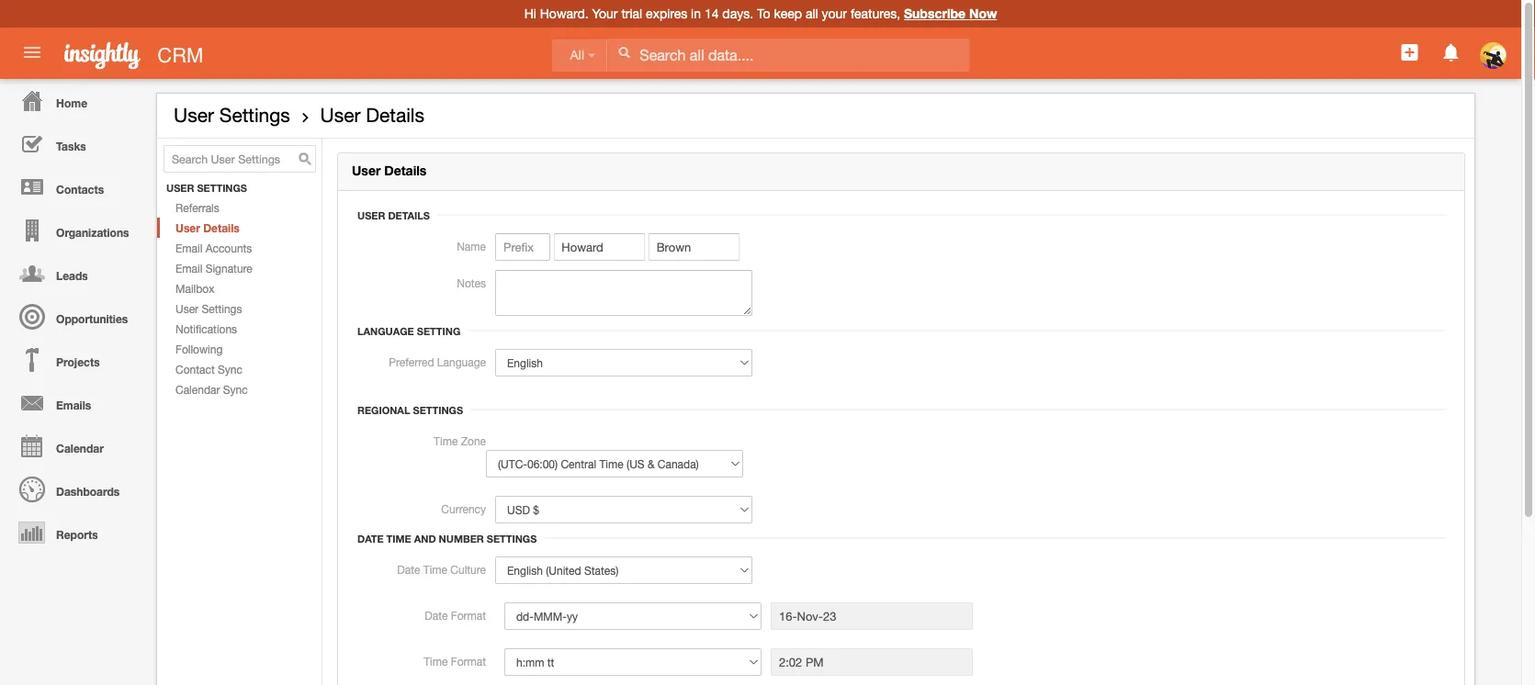 Task type: vqa. For each thing, say whether or not it's contained in the screenshot.
Opportunities
yes



Task type: describe. For each thing, give the bounding box(es) containing it.
2 vertical spatial user details
[[357, 210, 430, 222]]

date time and number settings
[[357, 533, 537, 545]]

zone
[[461, 435, 486, 448]]

preferred language
[[389, 356, 486, 369]]

settings up time zone
[[413, 404, 463, 416]]

and
[[414, 533, 436, 545]]

now
[[969, 6, 997, 21]]

time format
[[424, 655, 486, 668]]

language setting
[[357, 325, 461, 337]]

date for date time and number settings
[[357, 533, 384, 545]]

contact sync link
[[157, 359, 322, 380]]

projects link
[[5, 338, 147, 381]]

date for date time culture
[[397, 563, 420, 576]]

opportunities
[[56, 312, 128, 325]]

emails link
[[5, 381, 147, 425]]

calendar link
[[5, 425, 147, 468]]

tasks link
[[5, 122, 147, 165]]

settings inside user settings referrals user details email accounts email signature mailbox user settings notifications following contact sync calendar sync
[[202, 302, 242, 315]]

subscribe
[[904, 6, 966, 21]]

format for time format
[[451, 655, 486, 668]]

howard.
[[540, 6, 589, 21]]

all link
[[552, 39, 607, 72]]

regional
[[357, 404, 410, 416]]

navigation containing home
[[0, 79, 147, 554]]

date for date format
[[425, 609, 448, 622]]

opportunities link
[[5, 295, 147, 338]]

email signature link
[[157, 258, 322, 278]]

14
[[705, 6, 719, 21]]

subscribe now link
[[904, 6, 997, 21]]

mailbox link
[[157, 278, 322, 299]]

date format
[[425, 609, 486, 622]]

leads link
[[5, 252, 147, 295]]

1 email from the top
[[176, 242, 202, 255]]

1 vertical spatial sync
[[223, 383, 248, 396]]

trial
[[622, 6, 643, 21]]

emails
[[56, 399, 91, 412]]

accounts
[[206, 242, 252, 255]]

Last Name text field
[[648, 233, 740, 261]]

notifications image
[[1441, 41, 1463, 63]]

name
[[457, 240, 486, 253]]

to
[[757, 6, 770, 21]]

0 vertical spatial user details
[[320, 104, 425, 126]]

hi
[[524, 6, 537, 21]]

2 email from the top
[[176, 262, 202, 275]]

Search User Settings text field
[[164, 145, 316, 173]]

time down and
[[423, 563, 447, 576]]

calendar inside user settings referrals user details email accounts email signature mailbox user settings notifications following contact sync calendar sync
[[176, 383, 220, 396]]

time zone
[[434, 435, 486, 448]]

referrals link
[[157, 198, 322, 218]]

1 vertical spatial user settings link
[[157, 299, 322, 319]]

number
[[439, 533, 484, 545]]

home link
[[5, 79, 147, 122]]

settings
[[197, 182, 247, 194]]

settings right number
[[487, 533, 537, 545]]

contact
[[176, 363, 215, 376]]

settings up search user settings text field
[[219, 104, 290, 126]]

First Name text field
[[553, 233, 645, 261]]

0 vertical spatial user details link
[[320, 104, 425, 126]]

keep
[[774, 6, 802, 21]]

date time culture
[[397, 563, 486, 576]]

home
[[56, 96, 87, 109]]



Task type: locate. For each thing, give the bounding box(es) containing it.
language
[[357, 325, 414, 337], [437, 356, 486, 369]]

leads
[[56, 269, 88, 282]]

currency
[[441, 503, 486, 516]]

1 horizontal spatial calendar
[[176, 383, 220, 396]]

calendar down contact
[[176, 383, 220, 396]]

user settings link
[[174, 104, 290, 126], [157, 299, 322, 319]]

1 vertical spatial user details
[[352, 163, 427, 178]]

email up mailbox
[[176, 262, 202, 275]]

0 vertical spatial format
[[451, 609, 486, 622]]

tasks
[[56, 140, 86, 153]]

time
[[434, 435, 458, 448], [386, 533, 411, 545], [423, 563, 447, 576], [424, 655, 448, 668]]

None text field
[[771, 649, 973, 676]]

1 vertical spatial date
[[397, 563, 420, 576]]

culture
[[451, 563, 486, 576]]

date left and
[[357, 533, 384, 545]]

0 horizontal spatial language
[[357, 325, 414, 337]]

0 vertical spatial sync
[[218, 363, 243, 376]]

format down culture
[[451, 609, 486, 622]]

notifications
[[176, 323, 237, 335]]

your
[[822, 6, 847, 21]]

setting
[[417, 325, 461, 337]]

sync
[[218, 363, 243, 376], [223, 383, 248, 396]]

Search all data.... text field
[[608, 39, 970, 72]]

details
[[366, 104, 425, 126], [384, 163, 427, 178], [388, 210, 430, 222], [203, 222, 240, 234]]

time left and
[[386, 533, 411, 545]]

time left zone
[[434, 435, 458, 448]]

in
[[691, 6, 701, 21]]

dashboards link
[[5, 468, 147, 511]]

projects
[[56, 356, 100, 368]]

sync down contact sync link
[[223, 383, 248, 396]]

2 vertical spatial date
[[425, 609, 448, 622]]

hi howard. your trial expires in 14 days. to keep all your features, subscribe now
[[524, 6, 997, 21]]

notes
[[457, 277, 486, 290]]

date
[[357, 533, 384, 545], [397, 563, 420, 576], [425, 609, 448, 622]]

user details
[[320, 104, 425, 126], [352, 163, 427, 178], [357, 210, 430, 222]]

email accounts link
[[157, 238, 322, 258]]

user settings link up search user settings text field
[[174, 104, 290, 126]]

expires
[[646, 6, 688, 21]]

email left accounts
[[176, 242, 202, 255]]

details inside user settings referrals user details email accounts email signature mailbox user settings notifications following contact sync calendar sync
[[203, 222, 240, 234]]

user details link
[[320, 104, 425, 126], [157, 218, 322, 238]]

calendar sync link
[[157, 380, 322, 400]]

user
[[166, 182, 194, 194]]

calendar up dashboards link
[[56, 442, 104, 455]]

email
[[176, 242, 202, 255], [176, 262, 202, 275]]

2 horizontal spatial date
[[425, 609, 448, 622]]

contacts
[[56, 183, 104, 196]]

dashboards
[[56, 485, 120, 498]]

calendar
[[176, 383, 220, 396], [56, 442, 104, 455]]

None text field
[[495, 270, 753, 316], [771, 603, 973, 630], [495, 270, 753, 316], [771, 603, 973, 630]]

user
[[174, 104, 214, 126], [320, 104, 361, 126], [352, 163, 381, 178], [357, 210, 385, 222], [176, 222, 200, 234], [176, 302, 199, 315]]

your
[[592, 6, 618, 21]]

settings
[[219, 104, 290, 126], [202, 302, 242, 315], [413, 404, 463, 416], [487, 533, 537, 545]]

0 vertical spatial user settings link
[[174, 104, 290, 126]]

language down setting
[[437, 356, 486, 369]]

crm
[[157, 43, 203, 67]]

settings up 'notifications'
[[202, 302, 242, 315]]

1 vertical spatial email
[[176, 262, 202, 275]]

following link
[[157, 339, 322, 359]]

contacts link
[[5, 165, 147, 209]]

days.
[[723, 6, 754, 21]]

date down and
[[397, 563, 420, 576]]

1 vertical spatial format
[[451, 655, 486, 668]]

1 vertical spatial calendar
[[56, 442, 104, 455]]

0 vertical spatial language
[[357, 325, 414, 337]]

features,
[[851, 6, 901, 21]]

sync down following link
[[218, 363, 243, 376]]

organizations link
[[5, 209, 147, 252]]

0 vertical spatial date
[[357, 533, 384, 545]]

2 format from the top
[[451, 655, 486, 668]]

0 vertical spatial email
[[176, 242, 202, 255]]

organizations
[[56, 226, 129, 239]]

regional settings
[[357, 404, 463, 416]]

0 horizontal spatial date
[[357, 533, 384, 545]]

user settings
[[174, 104, 290, 126]]

notifications link
[[157, 319, 322, 339]]

calendar inside navigation
[[56, 442, 104, 455]]

mailbox
[[176, 282, 215, 295]]

format down date format on the bottom left
[[451, 655, 486, 668]]

navigation
[[0, 79, 147, 554]]

time down date format on the bottom left
[[424, 655, 448, 668]]

preferred
[[389, 356, 434, 369]]

0 vertical spatial calendar
[[176, 383, 220, 396]]

all
[[570, 48, 584, 62]]

language up the preferred
[[357, 325, 414, 337]]

1 vertical spatial language
[[437, 356, 486, 369]]

user settings referrals user details email accounts email signature mailbox user settings notifications following contact sync calendar sync
[[166, 182, 253, 396]]

reports
[[56, 528, 98, 541]]

user settings link up 'notifications'
[[157, 299, 322, 319]]

1 format from the top
[[451, 609, 486, 622]]

Prefix text field
[[495, 233, 550, 261]]

reports link
[[5, 511, 147, 554]]

following
[[176, 343, 223, 356]]

1 horizontal spatial language
[[437, 356, 486, 369]]

referrals
[[176, 201, 219, 214]]

0 horizontal spatial calendar
[[56, 442, 104, 455]]

format for date format
[[451, 609, 486, 622]]

white image
[[618, 46, 631, 59]]

1 vertical spatial user details link
[[157, 218, 322, 238]]

date down date time culture
[[425, 609, 448, 622]]

all
[[806, 6, 818, 21]]

1 horizontal spatial date
[[397, 563, 420, 576]]

signature
[[206, 262, 253, 275]]

format
[[451, 609, 486, 622], [451, 655, 486, 668]]



